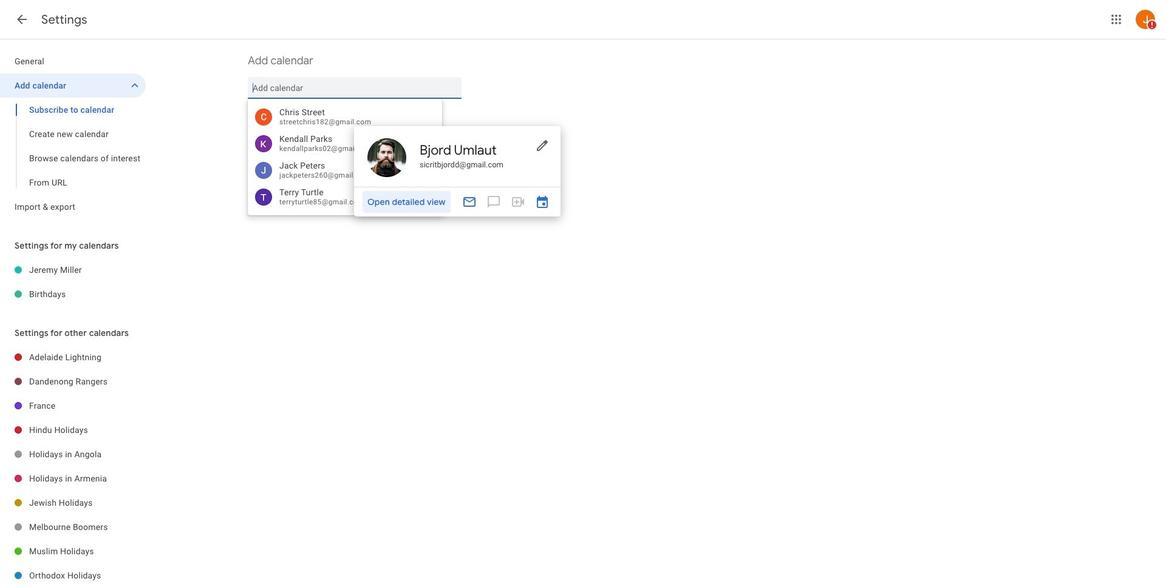 Task type: describe. For each thing, give the bounding box(es) containing it.
birthdays tree item
[[0, 282, 146, 307]]

3 tree from the top
[[0, 346, 146, 588]]

information card element
[[354, 126, 561, 217]]

muslim holidays tree item
[[0, 540, 146, 564]]

1 tree from the top
[[0, 49, 146, 219]]

orthodox holidays tree item
[[0, 564, 146, 588]]

2 tree from the top
[[0, 258, 146, 307]]

dandenong rangers tree item
[[0, 370, 146, 394]]

holidays in angola tree item
[[0, 443, 146, 467]]



Task type: vqa. For each thing, say whether or not it's contained in the screenshot.
"13" element
no



Task type: locate. For each thing, give the bounding box(es) containing it.
Add calendar text field
[[253, 77, 457, 99]]

add calendar tree item
[[0, 73, 146, 98]]

jeremy miller tree item
[[0, 258, 146, 282]]

holidays in armenia tree item
[[0, 467, 146, 491]]

adelaide lightning tree item
[[0, 346, 146, 370]]

hindu holidays tree item
[[0, 418, 146, 443]]

0 vertical spatial tree
[[0, 49, 146, 219]]

go back image
[[15, 12, 29, 27]]

france tree item
[[0, 394, 146, 418]]

list box
[[248, 104, 442, 211]]

jewish holidays tree item
[[0, 491, 146, 516]]

group
[[0, 98, 146, 195]]

heading
[[41, 12, 87, 27]]

tree
[[0, 49, 146, 219], [0, 258, 146, 307], [0, 346, 146, 588]]

2 vertical spatial tree
[[0, 346, 146, 588]]

1 vertical spatial tree
[[0, 258, 146, 307]]

melbourne boomers tree item
[[0, 516, 146, 540]]



